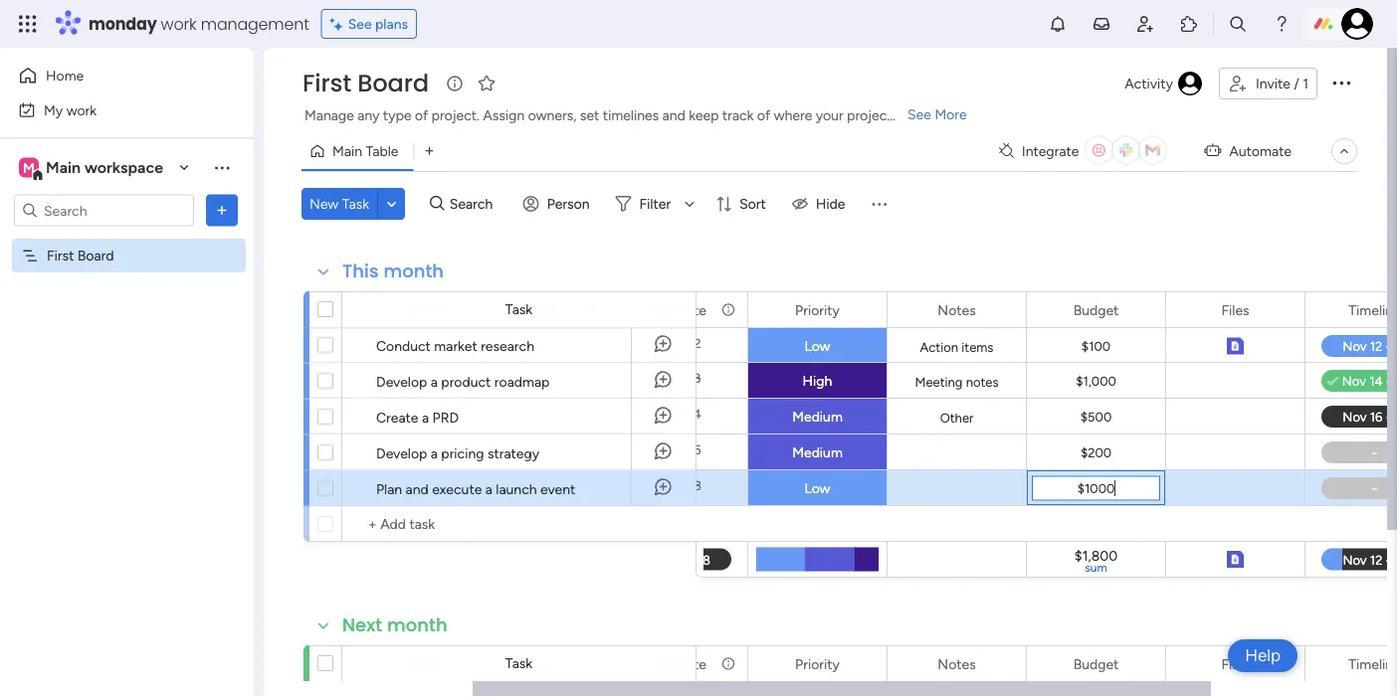 Task type: locate. For each thing, give the bounding box(es) containing it.
angle down image
[[387, 197, 397, 212]]

2 on from the top
[[556, 444, 572, 461]]

board up "type"
[[358, 67, 429, 100]]

4 nov from the top
[[661, 443, 685, 458]]

nov 12
[[661, 336, 701, 352]]

a for product
[[431, 373, 438, 390]]

main right workspace icon
[[46, 158, 81, 177]]

3 working from the top
[[501, 480, 552, 497]]

1 notes from the top
[[938, 302, 976, 319]]

due date up nov 12
[[650, 302, 707, 319]]

main inside button
[[332, 143, 362, 160]]

other
[[940, 410, 974, 426]]

due date left column information image
[[650, 656, 707, 673]]

1 priority field from the top
[[791, 299, 845, 321]]

see inside button
[[348, 15, 372, 32]]

option
[[0, 238, 254, 242]]

keep
[[689, 107, 719, 124]]

owner up 'conduct'
[[406, 302, 447, 319]]

main inside workspace selection element
[[46, 158, 81, 177]]

timelines
[[603, 107, 659, 124]]

working up + add task "text box"
[[501, 480, 552, 497]]

main left table
[[332, 143, 362, 160]]

2 due date from the top
[[650, 656, 707, 673]]

1 vertical spatial files
[[1222, 656, 1250, 673]]

$500
[[1081, 410, 1112, 426]]

1 vertical spatial no file image
[[1226, 441, 1244, 465]]

1 vertical spatial first board
[[47, 247, 114, 264]]

main table button
[[302, 135, 414, 167]]

1 due date field from the top
[[645, 299, 712, 321]]

sort
[[740, 196, 766, 213]]

2 nov from the top
[[662, 371, 686, 387]]

month right next
[[387, 613, 448, 639]]

see for see more
[[908, 106, 932, 123]]

next month
[[342, 613, 448, 639]]

0 vertical spatial task
[[342, 196, 369, 213]]

0 vertical spatial files field
[[1217, 299, 1255, 321]]

roadmap
[[495, 373, 550, 390]]

0 horizontal spatial of
[[415, 107, 428, 124]]

0 vertical spatial see
[[348, 15, 372, 32]]

develop for develop a product roadmap
[[376, 373, 427, 390]]

select product image
[[18, 14, 38, 34]]

2 priority field from the top
[[791, 654, 845, 675]]

on up the "done"
[[556, 338, 572, 355]]

first board up any
[[303, 67, 429, 100]]

it up event
[[575, 444, 583, 461]]

0 vertical spatial date
[[679, 302, 707, 319]]

working on it up the "done"
[[501, 338, 583, 355]]

and left 'keep'
[[663, 107, 686, 124]]

0 vertical spatial working on it
[[501, 338, 583, 355]]

1 vertical spatial owner field
[[401, 654, 452, 675]]

0 vertical spatial it
[[575, 338, 583, 355]]

research
[[481, 337, 535, 354]]

1 vertical spatial status
[[522, 656, 563, 673]]

0 horizontal spatial column information image
[[582, 302, 598, 318]]

0 vertical spatial develop
[[376, 373, 427, 390]]

1 vertical spatial timeline
[[1349, 656, 1398, 673]]

on up event
[[556, 444, 572, 461]]

Status field
[[517, 299, 568, 321], [517, 654, 568, 675]]

1 vertical spatial medium
[[793, 444, 843, 461]]

0 horizontal spatial see
[[348, 15, 372, 32]]

a left prd
[[422, 409, 429, 426]]

1 vertical spatial notes
[[938, 656, 976, 673]]

home button
[[12, 60, 214, 92]]

1 develop from the top
[[376, 373, 427, 390]]

timeline for first timeline field from the bottom of the page
[[1349, 656, 1398, 673]]

1 files from the top
[[1222, 302, 1250, 319]]

working
[[501, 338, 552, 355], [501, 444, 552, 461], [501, 480, 552, 497]]

month
[[384, 259, 444, 284], [387, 613, 448, 639]]

develop down create
[[376, 445, 427, 462]]

2 budget field from the top
[[1069, 654, 1124, 675]]

0 vertical spatial budget
[[1074, 302, 1119, 319]]

0 vertical spatial board
[[358, 67, 429, 100]]

develop for develop a pricing strategy
[[376, 445, 427, 462]]

1 timeline field from the top
[[1344, 299, 1398, 321]]

invite / 1 button
[[1219, 68, 1318, 100]]

1 status from the top
[[522, 302, 563, 319]]

nov left 14
[[661, 407, 685, 423]]

develop
[[376, 373, 427, 390], [376, 445, 427, 462]]

a left pricing
[[431, 445, 438, 462]]

priority field right column information image
[[791, 654, 845, 675]]

working on it
[[501, 338, 583, 355], [501, 444, 583, 461], [501, 480, 583, 497]]

plan
[[376, 481, 402, 498]]

1 medium from the top
[[793, 409, 843, 426]]

add view image
[[425, 144, 434, 159]]

working on it up event
[[501, 444, 583, 461]]

Owner field
[[401, 299, 452, 321], [401, 654, 452, 675]]

a left product
[[431, 373, 438, 390]]

see left plans
[[348, 15, 372, 32]]

1 horizontal spatial see
[[908, 106, 932, 123]]

conduct market research
[[376, 337, 535, 354]]

status for 2nd the status field from the top of the page
[[522, 656, 563, 673]]

it
[[575, 338, 583, 355], [575, 444, 583, 461], [575, 480, 583, 497]]

work right monday
[[161, 12, 197, 35]]

1 timeline from the top
[[1349, 302, 1398, 319]]

nov for nov 14
[[661, 407, 685, 423]]

a
[[431, 373, 438, 390], [422, 409, 429, 426], [431, 445, 438, 462], [486, 481, 493, 498]]

1 vertical spatial due
[[650, 656, 675, 673]]

low
[[805, 338, 831, 355], [805, 480, 831, 497]]

due date field up nov 12
[[645, 299, 712, 321]]

Budget field
[[1069, 299, 1124, 321], [1069, 654, 1124, 675]]

board down the search in workspace field at top left
[[77, 247, 114, 264]]

1 due from the top
[[650, 302, 675, 319]]

task inside button
[[342, 196, 369, 213]]

it right the launch
[[575, 480, 583, 497]]

1 working on it from the top
[[501, 338, 583, 355]]

on right the launch
[[556, 480, 572, 497]]

nov left 12
[[661, 336, 686, 352]]

0 vertical spatial first board
[[303, 67, 429, 100]]

1 vertical spatial budget field
[[1069, 654, 1124, 675]]

0 horizontal spatial first board
[[47, 247, 114, 264]]

see left more
[[908, 106, 932, 123]]

budget field down sum
[[1069, 654, 1124, 675]]

dapulse integrations image
[[999, 144, 1014, 159]]

1 vertical spatial on
[[556, 444, 572, 461]]

0 vertical spatial priority field
[[791, 299, 845, 321]]

and right plan
[[406, 481, 429, 498]]

Priority field
[[791, 299, 845, 321], [791, 654, 845, 675]]

files
[[1222, 302, 1250, 319], [1222, 656, 1250, 673]]

1 vertical spatial first
[[47, 247, 74, 264]]

due up nov 12
[[650, 302, 675, 319]]

0 vertical spatial medium
[[793, 409, 843, 426]]

1 of from the left
[[415, 107, 428, 124]]

0 vertical spatial timeline
[[1349, 302, 1398, 319]]

0 vertical spatial owner
[[406, 302, 447, 319]]

priority up high
[[796, 302, 840, 319]]

invite / 1
[[1256, 75, 1309, 92]]

$1,800 sum
[[1075, 548, 1118, 575]]

my work
[[44, 102, 97, 118]]

1 vertical spatial develop
[[376, 445, 427, 462]]

0 horizontal spatial main
[[46, 158, 81, 177]]

due left column information image
[[650, 656, 675, 673]]

any
[[358, 107, 380, 124]]

a for prd
[[422, 409, 429, 426]]

1 due date from the top
[[650, 302, 707, 319]]

owner
[[406, 302, 447, 319], [406, 656, 447, 673]]

2 develop from the top
[[376, 445, 427, 462]]

1 vertical spatial priority
[[796, 656, 840, 673]]

column information image
[[582, 302, 598, 318], [721, 302, 737, 318]]

2 priority from the top
[[796, 656, 840, 673]]

2 vertical spatial working on it
[[501, 480, 583, 497]]

1 vertical spatial month
[[387, 613, 448, 639]]

2 owner from the top
[[406, 656, 447, 673]]

1 vertical spatial budget
[[1074, 656, 1119, 673]]

month for this month
[[384, 259, 444, 284]]

2 working from the top
[[501, 444, 552, 461]]

nov left 18
[[661, 478, 685, 494]]

due for first due date field from the top of the page
[[650, 302, 675, 319]]

menu image
[[869, 194, 889, 214]]

plans
[[375, 15, 408, 32]]

2 vertical spatial on
[[556, 480, 572, 497]]

1 working from the top
[[501, 338, 552, 355]]

options image
[[1330, 70, 1354, 94]]

0 vertical spatial priority
[[796, 302, 840, 319]]

hide
[[816, 196, 846, 213]]

date left column information image
[[679, 656, 707, 673]]

person
[[547, 196, 590, 213]]

1 status field from the top
[[517, 299, 568, 321]]

notes
[[938, 302, 976, 319], [938, 656, 976, 673]]

0 vertical spatial work
[[161, 12, 197, 35]]

develop down 'conduct'
[[376, 373, 427, 390]]

v2 search image
[[430, 193, 445, 215]]

invite
[[1256, 75, 1291, 92]]

2 status from the top
[[522, 656, 563, 673]]

2 timeline from the top
[[1349, 656, 1398, 673]]

this month
[[342, 259, 444, 284]]

1 vertical spatial date
[[679, 656, 707, 673]]

owner field down next month field
[[401, 654, 452, 675]]

1 vertical spatial it
[[575, 444, 583, 461]]

0 vertical spatial notes field
[[933, 299, 981, 321]]

first up manage
[[303, 67, 352, 100]]

main
[[332, 143, 362, 160], [46, 158, 81, 177]]

$100
[[1082, 339, 1111, 355]]

1 vertical spatial see
[[908, 106, 932, 123]]

action items
[[920, 339, 994, 355]]

2 files from the top
[[1222, 656, 1250, 673]]

first board down the search in workspace field at top left
[[47, 247, 114, 264]]

1 vertical spatial working on it
[[501, 444, 583, 461]]

working on it up + add task "text box"
[[501, 480, 583, 497]]

1 vertical spatial files field
[[1217, 654, 1255, 675]]

0 vertical spatial owner field
[[401, 299, 452, 321]]

of right "type"
[[415, 107, 428, 124]]

0 vertical spatial budget field
[[1069, 299, 1124, 321]]

1 vertical spatial due date
[[650, 656, 707, 673]]

None field
[[1032, 476, 1161, 501]]

5 nov from the top
[[661, 478, 685, 494]]

Timeline field
[[1344, 299, 1398, 321], [1344, 654, 1398, 675]]

0 vertical spatial files
[[1222, 302, 1250, 319]]

14
[[688, 407, 702, 423]]

type
[[383, 107, 412, 124]]

workspace image
[[19, 157, 39, 179]]

execute
[[432, 481, 482, 498]]

2 column information image from the left
[[721, 302, 737, 318]]

priority field up high
[[791, 299, 845, 321]]

Search in workspace field
[[42, 199, 166, 222]]

0 horizontal spatial board
[[77, 247, 114, 264]]

date up 12
[[679, 302, 707, 319]]

1 vertical spatial timeline field
[[1344, 654, 1398, 675]]

0 vertical spatial timeline field
[[1344, 299, 1398, 321]]

activity button
[[1117, 68, 1211, 100]]

1 vertical spatial priority field
[[791, 654, 845, 675]]

month right this in the top of the page
[[384, 259, 444, 284]]

0 horizontal spatial first
[[47, 247, 74, 264]]

0 vertical spatial and
[[663, 107, 686, 124]]

2 vertical spatial working
[[501, 480, 552, 497]]

First Board field
[[298, 67, 434, 100]]

2 vertical spatial it
[[575, 480, 583, 497]]

nov left 13 on the bottom
[[662, 371, 686, 387]]

0 vertical spatial month
[[384, 259, 444, 284]]

0 vertical spatial first
[[303, 67, 352, 100]]

due date
[[650, 302, 707, 319], [650, 656, 707, 673]]

3 nov from the top
[[661, 407, 685, 423]]

0 vertical spatial no file image
[[1226, 405, 1244, 429]]

working up roadmap in the left of the page
[[501, 338, 552, 355]]

2 of from the left
[[757, 107, 771, 124]]

0 vertical spatial working
[[501, 338, 552, 355]]

1 horizontal spatial main
[[332, 143, 362, 160]]

work inside button
[[66, 102, 97, 118]]

0 vertical spatial low
[[805, 338, 831, 355]]

1 horizontal spatial work
[[161, 12, 197, 35]]

show board description image
[[443, 74, 467, 94]]

1 notes field from the top
[[933, 299, 981, 321]]

no file image
[[1226, 477, 1244, 501]]

nov for nov 18
[[661, 478, 685, 494]]

of right track
[[757, 107, 771, 124]]

timeline for 1st timeline field
[[1349, 302, 1398, 319]]

high
[[803, 373, 833, 390]]

1 vertical spatial low
[[805, 480, 831, 497]]

0 vertical spatial due date
[[650, 302, 707, 319]]

project
[[847, 107, 893, 124]]

board
[[358, 67, 429, 100], [77, 247, 114, 264]]

priority
[[796, 302, 840, 319], [796, 656, 840, 673]]

1 nov from the top
[[661, 336, 686, 352]]

1 priority from the top
[[796, 302, 840, 319]]

1 budget field from the top
[[1069, 299, 1124, 321]]

1 vertical spatial status field
[[517, 654, 568, 675]]

0 vertical spatial due
[[650, 302, 675, 319]]

Due date field
[[645, 299, 712, 321], [645, 654, 712, 675]]

2 owner field from the top
[[401, 654, 452, 675]]

work right my in the left top of the page
[[66, 102, 97, 118]]

see for see plans
[[348, 15, 372, 32]]

1 vertical spatial notes field
[[933, 654, 981, 675]]

due date field left column information image
[[645, 654, 712, 675]]

1 owner from the top
[[406, 302, 447, 319]]

budget up $100
[[1074, 302, 1119, 319]]

it left v2 overdue deadline icon
[[575, 338, 583, 355]]

workspace
[[85, 158, 163, 177]]

first board list box
[[0, 235, 254, 542]]

first
[[303, 67, 352, 100], [47, 247, 74, 264]]

0 horizontal spatial and
[[406, 481, 429, 498]]

more
[[935, 106, 967, 123]]

next
[[342, 613, 382, 639]]

on
[[556, 338, 572, 355], [556, 444, 572, 461], [556, 480, 572, 497]]

1 vertical spatial working
[[501, 444, 552, 461]]

Notes field
[[933, 299, 981, 321], [933, 654, 981, 675]]

1 horizontal spatial of
[[757, 107, 771, 124]]

0 vertical spatial due date field
[[645, 299, 712, 321]]

budget down sum
[[1074, 656, 1119, 673]]

Files field
[[1217, 299, 1255, 321], [1217, 654, 1255, 675]]

no file image
[[1226, 405, 1244, 429], [1226, 441, 1244, 465]]

2 due from the top
[[650, 656, 675, 673]]

1 vertical spatial due date field
[[645, 654, 712, 675]]

market
[[434, 337, 478, 354]]

owner field up 'conduct'
[[401, 299, 452, 321]]

nov
[[661, 336, 686, 352], [662, 371, 686, 387], [661, 407, 685, 423], [661, 443, 685, 458], [661, 478, 685, 494]]

working up the launch
[[501, 444, 552, 461]]

1 vertical spatial and
[[406, 481, 429, 498]]

1 horizontal spatial column information image
[[721, 302, 737, 318]]

2 notes field from the top
[[933, 654, 981, 675]]

activity
[[1125, 75, 1174, 92]]

1 vertical spatial owner
[[406, 656, 447, 673]]

1 vertical spatial board
[[77, 247, 114, 264]]

date
[[679, 302, 707, 319], [679, 656, 707, 673]]

0 vertical spatial notes
[[938, 302, 976, 319]]

of
[[415, 107, 428, 124], [757, 107, 771, 124]]

nov left the 15
[[661, 443, 685, 458]]

first down the search in workspace field at top left
[[47, 247, 74, 264]]

1 vertical spatial work
[[66, 102, 97, 118]]

person button
[[515, 188, 602, 220]]

0 vertical spatial status field
[[517, 299, 568, 321]]

1 horizontal spatial board
[[358, 67, 429, 100]]

work for monday
[[161, 12, 197, 35]]

0 horizontal spatial work
[[66, 102, 97, 118]]

priority right column information image
[[796, 656, 840, 673]]

0 vertical spatial status
[[522, 302, 563, 319]]

month for next month
[[387, 613, 448, 639]]

workspace options image
[[212, 158, 232, 177]]

0 vertical spatial on
[[556, 338, 572, 355]]

budget field up $100
[[1069, 299, 1124, 321]]

develop a pricing strategy
[[376, 445, 540, 462]]

owner down next month field
[[406, 656, 447, 673]]



Task type: vqa. For each thing, say whether or not it's contained in the screenshot.
the leftmost Main
yes



Task type: describe. For each thing, give the bounding box(es) containing it.
1 low from the top
[[805, 338, 831, 355]]

items
[[962, 339, 994, 355]]

inbox image
[[1092, 14, 1112, 34]]

board inside list box
[[77, 247, 114, 264]]

3 working on it from the top
[[501, 480, 583, 497]]

1 date from the top
[[679, 302, 707, 319]]

owners,
[[528, 107, 577, 124]]

main workspace
[[46, 158, 163, 177]]

2 it from the top
[[575, 444, 583, 461]]

where
[[774, 107, 813, 124]]

pricing
[[441, 445, 484, 462]]

autopilot image
[[1205, 138, 1222, 163]]

assign
[[483, 107, 525, 124]]

v2 overdue deadline image
[[616, 337, 632, 356]]

+ Add task text field
[[352, 513, 687, 537]]

sum
[[1085, 561, 1108, 575]]

1 on from the top
[[556, 338, 572, 355]]

integrate
[[1022, 143, 1080, 160]]

12
[[689, 336, 701, 352]]

sort button
[[708, 188, 778, 220]]

notifications image
[[1048, 14, 1068, 34]]

1
[[1303, 75, 1309, 92]]

automate
[[1230, 143, 1292, 160]]

status for first the status field
[[522, 302, 563, 319]]

collapse board header image
[[1337, 143, 1353, 159]]

2 notes from the top
[[938, 656, 976, 673]]

1 column information image from the left
[[582, 302, 598, 318]]

m
[[23, 159, 35, 176]]

2 budget from the top
[[1074, 656, 1119, 673]]

monday
[[89, 12, 157, 35]]

1 horizontal spatial first board
[[303, 67, 429, 100]]

/
[[1294, 75, 1300, 92]]

meeting notes
[[915, 374, 999, 390]]

1 it from the top
[[575, 338, 583, 355]]

first board inside list box
[[47, 247, 114, 264]]

2 no file image from the top
[[1226, 441, 1244, 465]]

1 budget from the top
[[1074, 302, 1119, 319]]

see plans button
[[321, 9, 417, 39]]

my work button
[[12, 94, 214, 126]]

main for main workspace
[[46, 158, 81, 177]]

nov for nov 12
[[661, 336, 686, 352]]

product
[[441, 373, 491, 390]]

2 vertical spatial task
[[506, 656, 533, 672]]

track
[[723, 107, 754, 124]]

2 status field from the top
[[517, 654, 568, 675]]

done
[[526, 373, 559, 390]]

workspace selection element
[[19, 156, 166, 182]]

13
[[689, 371, 701, 387]]

monday work management
[[89, 12, 309, 35]]

add to favorites image
[[477, 73, 497, 93]]

2 working on it from the top
[[501, 444, 583, 461]]

nov 15
[[661, 443, 701, 458]]

search everything image
[[1228, 14, 1248, 34]]

work for my
[[66, 102, 97, 118]]

strategy
[[488, 445, 540, 462]]

plan and execute a launch event
[[376, 481, 576, 498]]

dapulse checkmark sign image
[[1328, 370, 1339, 394]]

1 owner field from the top
[[401, 299, 452, 321]]

1 files field from the top
[[1217, 299, 1255, 321]]

prd
[[433, 409, 459, 426]]

create
[[376, 409, 419, 426]]

2 medium from the top
[[793, 444, 843, 461]]

stands.
[[896, 107, 940, 124]]

nov 18
[[661, 478, 702, 494]]

manage any type of project. assign owners, set timelines and keep track of where your project stands.
[[305, 107, 940, 124]]

new task button
[[302, 188, 377, 220]]

see more
[[908, 106, 967, 123]]

2 files field from the top
[[1217, 654, 1255, 675]]

2 date from the top
[[679, 656, 707, 673]]

3 on from the top
[[556, 480, 572, 497]]

nov for nov 13
[[662, 371, 686, 387]]

1 no file image from the top
[[1226, 405, 1244, 429]]

project.
[[432, 107, 480, 124]]

18
[[688, 478, 702, 494]]

help image
[[1272, 14, 1292, 34]]

column information image
[[721, 657, 737, 672]]

a for pricing
[[431, 445, 438, 462]]

This month field
[[337, 259, 449, 285]]

my
[[44, 102, 63, 118]]

files for 1st files field
[[1222, 302, 1250, 319]]

action
[[920, 339, 959, 355]]

apps image
[[1180, 14, 1200, 34]]

invite members image
[[1136, 14, 1156, 34]]

nov for nov 15
[[661, 443, 685, 458]]

new task
[[310, 196, 369, 213]]

arrow down image
[[678, 192, 702, 216]]

develop a product roadmap
[[376, 373, 550, 390]]

hide button
[[784, 188, 858, 220]]

notes
[[966, 374, 999, 390]]

set
[[580, 107, 600, 124]]

2 due date field from the top
[[645, 654, 712, 675]]

nov 14
[[661, 407, 702, 423]]

3 it from the top
[[575, 480, 583, 497]]

your
[[816, 107, 844, 124]]

manage
[[305, 107, 354, 124]]

1 horizontal spatial and
[[663, 107, 686, 124]]

2 low from the top
[[805, 480, 831, 497]]

main for main table
[[332, 143, 362, 160]]

table
[[366, 143, 399, 160]]

due for 1st due date field from the bottom
[[650, 656, 675, 673]]

1 horizontal spatial first
[[303, 67, 352, 100]]

ruby anderson image
[[1342, 8, 1374, 40]]

main table
[[332, 143, 399, 160]]

this
[[342, 259, 379, 284]]

first inside list box
[[47, 247, 74, 264]]

1 vertical spatial task
[[506, 301, 533, 318]]

a left the launch
[[486, 481, 493, 498]]

see plans
[[348, 15, 408, 32]]

v2 done deadline image
[[616, 372, 632, 391]]

home
[[46, 67, 84, 84]]

options image
[[212, 201, 232, 221]]

see more link
[[906, 105, 969, 124]]

files for second files field from the top
[[1222, 656, 1250, 673]]

filter button
[[608, 188, 702, 220]]

meeting
[[915, 374, 963, 390]]

conduct
[[376, 337, 431, 354]]

2 timeline field from the top
[[1344, 654, 1398, 675]]

create a prd
[[376, 409, 459, 426]]

nov 13
[[662, 371, 701, 387]]

new
[[310, 196, 339, 213]]

$1,800
[[1075, 548, 1118, 564]]

help button
[[1229, 640, 1298, 673]]

$200
[[1081, 445, 1112, 461]]

management
[[201, 12, 309, 35]]

event
[[541, 481, 576, 498]]

help
[[1246, 646, 1281, 666]]

15
[[689, 443, 701, 458]]

filter
[[640, 196, 671, 213]]

Search field
[[445, 190, 504, 218]]

launch
[[496, 481, 537, 498]]

Next month field
[[337, 613, 453, 639]]



